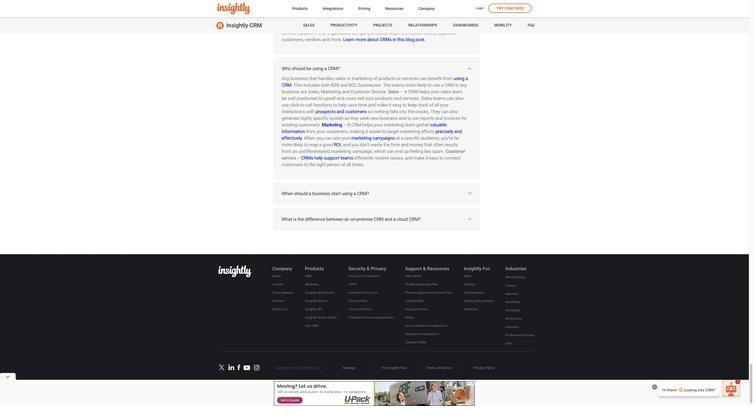 Task type: vqa. For each thing, say whether or not it's contained in the screenshot.
big.
no



Task type: locate. For each thing, give the bounding box(es) containing it.
business
[[291, 76, 309, 81], [282, 89, 300, 94], [380, 115, 398, 121], [313, 191, 331, 196]]

how to switch from salesforce link
[[406, 323, 448, 329]]

sales inside – a crm helps your sales team be well positioned to upsell and cross-sell your products and services. sales teams can also use click-to-call functions to help save time and make it easy to keep track of all your interactions with
[[441, 89, 452, 94]]

0 vertical spatial also
[[456, 96, 464, 101]]

0 vertical spatial free
[[515, 6, 525, 10]]

from right benefit
[[443, 76, 453, 81]]

login link
[[476, 6, 484, 11]]

use inside 'when people use the term crm, they are often speaking about a crm system. this is a software platform that organizes a company's relationships with customers, prospective customers, vendors and more.'
[[309, 24, 316, 29]]

can left benefit
[[420, 76, 427, 81]]

center right resource
[[419, 308, 428, 311]]

0 horizontal spatial time
[[359, 102, 367, 108]]

a up blog
[[407, 24, 409, 29]]

this inside this includes both b2b and b2c businesses. the teams most likely to use a crm in any business are sales, marketing and customer service.
[[294, 82, 302, 88]]

terms for terms of service link to the right
[[427, 366, 436, 370]]

1 horizontal spatial appconnect
[[406, 332, 422, 336]]

1 horizontal spatial often
[[433, 142, 444, 147]]

upsell
[[324, 96, 336, 101]]

a inside – a crm helps your sales team be well positioned to upsell and cross-sell your products and services. sales teams can also use click-to-call functions to help save time and make it easy to keep track of all your interactions with
[[405, 89, 408, 94]]

crms down undifferentiated
[[302, 155, 314, 161]]

insightly logo image
[[218, 3, 251, 15], [219, 265, 252, 277]]

– for helps
[[401, 89, 404, 94]]

customers, up post.
[[411, 30, 433, 36]]

crms
[[380, 37, 392, 42], [302, 155, 314, 161], [419, 341, 427, 344]]

a left the 'cloud' at the bottom
[[394, 216, 396, 222]]

marketing inside this includes both b2b and b2c businesses. the teams most likely to use a crm in any business are sales, marketing and customer service.
[[321, 89, 341, 94]]

make inside efficiently resolve issues, and make it easy to connect customers to the right person at all times.
[[414, 155, 425, 161]]

when people use the term crm, they are often speaking about a crm system. this is a software platform that organizes a company's relationships with customers, prospective customers, vendors and more.
[[282, 24, 457, 42]]

0 vertical spatial security
[[349, 266, 366, 271]]

service for terms of service link to the right
[[441, 366, 452, 370]]

customers down save
[[346, 109, 367, 114]]

all left the times. at the left top of the page
[[347, 162, 351, 167]]

teams up they
[[434, 96, 446, 101]]

2 horizontal spatial teams
[[434, 96, 446, 101]]

2 horizontal spatial use
[[433, 82, 440, 88]]

1 horizontal spatial in
[[456, 82, 459, 88]]

1 horizontal spatial try
[[497, 6, 504, 10]]

using a crm. link
[[282, 76, 468, 88]]

run
[[413, 115, 419, 121]]

when up reap
[[304, 135, 316, 141]]

company up relationships
[[419, 6, 435, 11]]

contact down premier
[[406, 299, 416, 303]]

more
[[356, 37, 366, 42], [282, 142, 292, 147]]

at down target
[[396, 135, 400, 141]]

customers inside efficiently resolve issues, and make it easy to connect customers to the right person at all times.
[[282, 162, 303, 167]]

contact left us
[[273, 308, 284, 311]]

company up about
[[273, 266, 293, 271]]

1 vertical spatial be
[[282, 96, 287, 101]]

free inside button
[[515, 6, 525, 10]]

with down call
[[307, 109, 315, 114]]

from up service
[[282, 149, 292, 154]]

crm inside 'when people use the term crm, they are often speaking about a crm system. this is a software platform that organizes a company's relationships with customers, prospective customers, vendors and more.'
[[410, 24, 420, 29]]

1 vertical spatial in
[[456, 82, 459, 88]]

the
[[317, 24, 324, 29], [408, 109, 415, 114], [384, 142, 390, 147], [309, 162, 316, 167], [298, 216, 304, 222]]

click-
[[290, 102, 301, 108]]

insightly inside 'link'
[[306, 299, 317, 303]]

1 horizontal spatial privacy policy link
[[474, 366, 496, 370]]

a down as
[[348, 122, 351, 128]]

appconnect up the insightly service
[[318, 291, 334, 295]]

can inside so nothing falls into the cracks. they can also generate highly specific quotes as they seek new business and to run reports and invoices for existing customers.
[[442, 109, 449, 114]]

0 horizontal spatial plan
[[433, 283, 439, 286]]

team inside – a crm helps your sales team be well positioned to upsell and cross-sell your products and services. sales teams can also use click-to-call functions to help save time and make it easy to keep track of all your interactions with
[[453, 89, 463, 94]]

businesses
[[479, 299, 494, 303]]

– a crm helps your sales team be well positioned to upsell and cross-sell your products and services. sales teams can also use click-to-call functions to help save time and make it easy to keep track of all your interactions with
[[282, 89, 464, 114]]

1 vertical spatial help
[[315, 155, 323, 161]]

are up company's
[[356, 24, 363, 29]]

0 horizontal spatial try
[[382, 366, 386, 370]]

support up help center
[[406, 266, 422, 271]]

press
[[273, 291, 281, 295]]

insightly for insightly service
[[306, 299, 317, 303]]

2 vertical spatial free
[[401, 366, 407, 370]]

1 vertical spatial products
[[375, 96, 393, 101]]

term
[[325, 24, 334, 29]]

0 vertical spatial try
[[497, 6, 504, 10]]

0 horizontal spatial likely
[[294, 142, 303, 147]]

effectively.
[[282, 135, 303, 141]]

1 vertical spatial privacy policy link
[[474, 366, 496, 370]]

2 vertical spatial when
[[282, 191, 293, 196]]

sales down benefit
[[441, 89, 452, 94]]

0 horizontal spatial appconnect
[[318, 291, 334, 295]]

resources up onboarding
[[428, 266, 450, 271]]

b2b
[[331, 82, 340, 88]]

a right reap
[[319, 142, 322, 147]]

about down company's
[[367, 37, 379, 42]]

prospects and customers link
[[316, 109, 367, 114]]

0 horizontal spatial specific
[[313, 115, 329, 121]]

sales up b2b
[[335, 76, 346, 81]]

when for when should a business start using a crm?
[[282, 191, 293, 196]]

2 vertical spatial –
[[298, 155, 301, 161]]

make down feeling
[[414, 155, 425, 161]]

0 horizontal spatial crms
[[302, 155, 314, 161]]

crm? right the 'cloud' at the bottom
[[409, 216, 421, 222]]

privacy policy for the bottommost privacy policy link
[[474, 366, 495, 370]]

is
[[448, 24, 451, 29], [294, 216, 297, 222]]

for
[[462, 115, 467, 121]]

and down into
[[399, 115, 407, 121]]

0 vertical spatial at
[[396, 135, 400, 141]]

about inside 'when people use the term crm, they are often speaking about a crm system. this is a software platform that organizes a company's relationships with customers, prospective customers, vendors and more.'
[[394, 24, 406, 29]]

when for when people use the term crm, they are often speaking about a crm system. this is a software platform that organizes a company's relationships with customers, prospective customers, vendors and more.
[[282, 24, 293, 29]]

integrations down how to switch from salesforce link
[[423, 332, 439, 336]]

0 vertical spatial specific
[[313, 115, 329, 121]]

– right service
[[298, 155, 301, 161]]

center for help center
[[413, 274, 422, 278]]

premise
[[357, 216, 373, 222]]

1 horizontal spatial are
[[356, 24, 363, 29]]

business right any
[[291, 76, 309, 81]]

0 vertical spatial customer
[[351, 89, 371, 94]]

all inside – a crm helps your sales team be well positioned to upsell and cross-sell your products and services. sales teams can also use click-to-call functions to help save time and make it easy to keep track of all your interactions with
[[435, 102, 440, 108]]

0 vertical spatial likely
[[417, 82, 427, 88]]

agreement
[[379, 316, 394, 319]]

insightly crm
[[227, 22, 262, 29]]

– crms help support teams
[[296, 155, 354, 161]]

are
[[356, 24, 363, 29], [301, 89, 307, 94]]

1 horizontal spatial specific
[[405, 135, 420, 141]]

0 horizontal spatial with
[[307, 109, 315, 114]]

0 vertical spatial all
[[435, 102, 440, 108]]

1 horizontal spatial resources
[[428, 266, 450, 271]]

often up spam.
[[433, 142, 444, 147]]

more down company's
[[356, 37, 366, 42]]

center for resource center
[[419, 308, 428, 311]]

a down most
[[405, 89, 408, 94]]

at inside the at a specific audience, you're far more likely to reap a good
[[396, 135, 400, 141]]

& for compliance
[[361, 274, 363, 278]]

and inside precisely and effectively.
[[455, 129, 462, 134]]

how to switch from salesforce
[[406, 324, 448, 328]]

enterprise link
[[464, 306, 478, 313]]

dashboards
[[454, 23, 479, 27]]

2 horizontal spatial customers,
[[411, 30, 433, 36]]

marketing down crm link
[[306, 283, 319, 286]]

security for security & compliance
[[349, 274, 360, 278]]

at right person at left
[[342, 162, 346, 167]]

a up the learn
[[348, 30, 351, 36]]

and right b2b
[[341, 82, 348, 88]]

privacy policy for privacy policy link to the left
[[349, 299, 368, 303]]

0 vertical spatial a
[[405, 89, 408, 94]]

the down 'keep' on the right top of the page
[[408, 109, 415, 114]]

is up prospective
[[448, 24, 451, 29]]

1 vertical spatial privacy policy
[[474, 366, 495, 370]]

partners
[[273, 299, 284, 303]]

learn more about crms in this blog post.
[[344, 37, 426, 42]]

insightly for insightly appconnect
[[306, 291, 317, 295]]

they inside so nothing falls into the cracks. they can also generate highly specific quotes as they seek new business and to run reports and invoices for existing customers.
[[351, 115, 359, 121]]

startups
[[465, 283, 476, 286]]

1 horizontal spatial marketing link
[[322, 122, 343, 128]]

security up security & compliance
[[349, 266, 366, 271]]

– for support
[[298, 155, 301, 161]]

1 horizontal spatial policy
[[486, 366, 495, 370]]

1 vertical spatial contact
[[273, 308, 284, 311]]

a inside using a crm.
[[466, 76, 468, 81]]

1 vertical spatial professional
[[506, 334, 523, 337]]

1 vertical spatial sales
[[441, 89, 452, 94]]

support down 'guided onboarding plan' link
[[417, 291, 428, 295]]

marketing down the gather
[[400, 129, 421, 134]]

when should a business start using a crm?
[[282, 191, 369, 196]]

0 vertical spatial this
[[438, 24, 447, 29]]

marketing
[[352, 76, 372, 81], [384, 122, 404, 128], [400, 129, 421, 134], [352, 135, 372, 141], [331, 149, 352, 154]]

0 horizontal spatial services
[[367, 316, 378, 319]]

1 vertical spatial customer
[[446, 149, 466, 154]]

specific inside the at a specific audience, you're far more likely to reap a good
[[405, 135, 420, 141]]

call
[[306, 102, 313, 108]]

seek
[[360, 115, 370, 121]]

crm
[[505, 6, 514, 10], [250, 22, 262, 29], [410, 24, 420, 29], [445, 82, 455, 88], [409, 89, 418, 94], [352, 122, 362, 128], [374, 216, 384, 222], [306, 274, 312, 278], [312, 324, 319, 328]]

1 horizontal spatial –
[[344, 122, 347, 128]]

0 horizontal spatial it
[[366, 129, 368, 134]]

marketing
[[321, 89, 341, 94], [322, 122, 343, 128], [306, 283, 319, 286]]

products up the
[[379, 76, 396, 81]]

0 vertical spatial in
[[393, 37, 397, 42]]

2 vertical spatial crms
[[419, 341, 427, 344]]

premier
[[406, 291, 416, 295]]

marketing for marketing
[[306, 283, 319, 286]]

2 horizontal spatial crms
[[419, 341, 427, 344]]

0 vertical spatial that
[[319, 30, 327, 36]]

learn
[[344, 37, 355, 42]]

services
[[402, 76, 419, 81]]

0 vertical spatial crm?
[[328, 66, 340, 71]]

marketing down quotes at the left top of the page
[[322, 122, 343, 128]]

1 horizontal spatial time
[[391, 142, 400, 147]]

of
[[373, 76, 377, 81], [430, 102, 434, 108], [358, 308, 361, 311], [437, 366, 440, 370]]

from
[[443, 76, 453, 81], [306, 129, 316, 134], [282, 149, 292, 154], [426, 324, 432, 328]]

1 horizontal spatial be
[[307, 66, 312, 71]]

resources up projects
[[386, 6, 404, 11]]

1 vertical spatial try
[[382, 366, 386, 370]]

and inside efficiently resolve issues, and make it easy to connect customers to the right person at all times.
[[405, 155, 413, 161]]

contact for contact sales
[[406, 299, 416, 303]]

status
[[328, 316, 337, 319]]

1 horizontal spatial integrations
[[423, 332, 439, 336]]

free for try crm free
[[515, 6, 525, 10]]

using
[[313, 66, 324, 71], [454, 76, 465, 81], [342, 191, 353, 196]]

easier
[[369, 129, 382, 134]]

business up well on the left
[[282, 89, 300, 94]]

appconnect
[[318, 291, 334, 295], [406, 332, 422, 336]]

policy for privacy policy link to the left
[[360, 299, 368, 303]]

your down benefit
[[431, 89, 440, 94]]

help up prospects and customers
[[339, 102, 347, 108]]

compare crms link
[[406, 340, 427, 346]]

products link
[[292, 5, 308, 13]]

with up this
[[401, 30, 410, 36]]

often up company's
[[364, 24, 374, 29]]

when inside 'when people use the term crm, they are often speaking about a crm system. this is a software platform that organizes a company's relationships with customers, prospective customers, vendors and more.'
[[282, 24, 293, 29]]

and up so
[[368, 102, 376, 108]]

products up crm link
[[305, 266, 324, 271]]

should for when
[[295, 191, 308, 196]]

& up onboarding
[[423, 266, 426, 271]]

1 vertical spatial easy
[[430, 155, 439, 161]]

the right 'what'
[[298, 216, 304, 222]]

marketing for marketing – a crm helps your marketing team gather
[[322, 122, 343, 128]]

0 horizontal spatial all
[[347, 162, 351, 167]]

insightly logo link
[[218, 3, 284, 15], [219, 265, 252, 278]]

0 vertical spatial plan
[[433, 283, 439, 286]]

be up includes
[[307, 66, 312, 71]]

1 horizontal spatial a
[[405, 89, 408, 94]]

1 vertical spatial insightly logo image
[[219, 265, 252, 277]]

when up software
[[282, 24, 293, 29]]

1 vertical spatial sales link
[[464, 273, 472, 279]]

customer up sell
[[351, 89, 371, 94]]

can inside ', and you don't waste the time and money that often results from an undifferentiated marketing campaign, which can end up feeling like spam.'
[[387, 149, 395, 154]]

can left end
[[387, 149, 395, 154]]

easy up falls
[[393, 102, 402, 108]]

about up this
[[394, 24, 406, 29]]

teams right the
[[392, 82, 405, 88]]

make
[[377, 102, 388, 108], [414, 155, 425, 161]]

sales
[[303, 23, 315, 27], [388, 89, 400, 94], [422, 96, 433, 101], [465, 274, 472, 278], [417, 299, 425, 303]]

to inside so nothing falls into the cracks. they can also generate highly specific quotes as they seek new business and to run reports and invoices for existing customers.
[[408, 115, 412, 121]]

0 horizontal spatial terms of service
[[349, 308, 372, 311]]

careers link
[[273, 282, 284, 288]]

in inside this includes both b2b and b2c businesses. the teams most likely to use a crm in any business are sales, marketing and customer service.
[[456, 82, 459, 88]]

of inside – a crm helps your sales team be well positioned to upsell and cross-sell your products and services. sales teams can also use click-to-call functions to help save time and make it easy to keep track of all your interactions with
[[430, 102, 434, 108]]

and up valuable
[[436, 115, 443, 121]]

insightly for insightly crm
[[227, 22, 248, 29]]

make inside – a crm helps your sales team be well positioned to upsell and cross-sell your products and services. sales teams can also use click-to-call functions to help save time and make it easy to keep track of all your interactions with
[[377, 102, 388, 108]]

insightly system status
[[306, 316, 337, 319]]

0 vertical spatial often
[[364, 24, 374, 29]]

services for professional services
[[524, 334, 535, 337]]

professional right status
[[349, 316, 366, 319]]

0 vertical spatial privacy policy
[[349, 299, 368, 303]]

1 horizontal spatial more
[[356, 37, 366, 42]]

an up service
[[293, 149, 298, 154]]

help
[[406, 274, 412, 278]]

appconnect up compare
[[406, 332, 422, 336]]

business inside so nothing falls into the cracks. they can also generate highly specific quotes as they seek new business and to run reports and invoices for existing customers.
[[380, 115, 398, 121]]

1 horizontal spatial with
[[401, 30, 410, 36]]

0 vertical spatial products
[[379, 76, 396, 81]]

0 vertical spatial privacy policy link
[[349, 298, 368, 304]]

the inside 'when people use the term crm, they are often speaking about a crm system. this is a software platform that organizes a company's relationships with customers, prospective customers, vendors and more.'
[[317, 24, 324, 29]]

as
[[345, 115, 350, 121]]

time inside – a crm helps your sales team be well positioned to upsell and cross-sell your products and services. sales teams can also use click-to-call functions to help save time and make it easy to keep track of all your interactions with
[[359, 102, 367, 108]]

a up any
[[466, 76, 468, 81]]

integrations link
[[323, 5, 344, 13]]

and right ,
[[343, 142, 351, 147]]

insightly crm link
[[217, 17, 262, 34]]

can right they
[[442, 109, 449, 114]]

industries link
[[506, 266, 527, 272]]

when for when you can aim your marketing campaigns
[[304, 135, 316, 141]]

also up invoices
[[450, 109, 459, 114]]

also inside so nothing falls into the cracks. they can also generate highly specific quotes as they seek new business and to run reports and invoices for existing customers.
[[450, 109, 459, 114]]

0 horizontal spatial crm?
[[328, 66, 340, 71]]

more down 'effectively.'
[[282, 142, 292, 147]]

2 or from the left
[[397, 76, 401, 81]]

be left well on the left
[[282, 96, 287, 101]]

crm inside – a crm helps your sales team be well positioned to upsell and cross-sell your products and services. sales teams can also use click-to-call functions to help save time and make it easy to keep track of all your interactions with
[[409, 89, 418, 94]]

products inside – a crm helps your sales team be well positioned to upsell and cross-sell your products and services. sales teams can also use click-to-call functions to help save time and make it easy to keep track of all your interactions with
[[375, 96, 393, 101]]

is inside 'when people use the term crm, they are often speaking about a crm system. this is a software platform that organizes a company's relationships with customers, prospective customers, vendors and more.'
[[448, 24, 451, 29]]

0 horizontal spatial be
[[282, 96, 287, 101]]

& for resources
[[423, 266, 426, 271]]

specific down prospects
[[313, 115, 329, 121]]

don't
[[360, 142, 370, 147]]

services.
[[403, 96, 421, 101]]

0 horizontal spatial resources
[[386, 6, 404, 11]]

business down falls
[[380, 115, 398, 121]]

a
[[407, 24, 409, 29], [452, 24, 455, 29], [348, 30, 351, 36], [325, 66, 327, 71], [466, 76, 468, 81], [442, 82, 444, 88], [401, 135, 404, 141], [319, 142, 322, 147], [309, 191, 312, 196], [354, 191, 356, 196], [394, 216, 396, 222]]

privacy
[[371, 266, 387, 271], [363, 291, 373, 295], [349, 299, 359, 303], [474, 366, 485, 370]]

plan right success
[[447, 291, 453, 295]]

good
[[323, 142, 333, 147]]

0 horizontal spatial privacy policy
[[349, 299, 368, 303]]

,
[[341, 142, 342, 147]]

using inside using a crm.
[[454, 76, 465, 81]]

–
[[401, 89, 404, 94], [344, 122, 347, 128], [298, 155, 301, 161]]

marketing inside ', and you don't waste the time and money that often results from an undifferentiated marketing campaign, which can end up feeling like spam.'
[[331, 149, 352, 154]]

highly
[[301, 115, 312, 121]]

the inside ', and you don't waste the time and money that often results from an undifferentiated marketing campaign, which can end up feeling like spam.'
[[384, 142, 390, 147]]

professional for professional services
[[506, 334, 523, 337]]

in left any
[[456, 82, 459, 88]]

marketing campaigns link
[[352, 135, 395, 141]]

insightly api
[[306, 308, 322, 311]]

vendors
[[305, 37, 321, 42]]

products up people
[[292, 6, 308, 11]]

1 horizontal spatial terms of service link
[[427, 366, 453, 370]]

the
[[383, 82, 391, 88]]

people
[[295, 24, 308, 29]]

crms help support teams link
[[302, 155, 354, 161]]

terms
[[349, 308, 358, 311], [427, 366, 436, 370]]

crm inside button
[[505, 6, 514, 10]]

security up gdpr
[[349, 274, 360, 278]]

valuable information link
[[282, 122, 447, 134]]

marketing link down quotes at the left top of the page
[[322, 122, 343, 128]]

try for try insightly free
[[382, 366, 386, 370]]

1 vertical spatial crms
[[302, 155, 314, 161]]

marketing link down crm link
[[305, 282, 319, 288]]

1 horizontal spatial free
[[401, 366, 407, 370]]

pricing
[[359, 6, 371, 11]]

teams inside – a crm helps your sales team be well positioned to upsell and cross-sell your products and services. sales teams can also use click-to-call functions to help save time and make it easy to keep track of all your interactions with
[[434, 96, 446, 101]]

2 vertical spatial use
[[282, 102, 289, 108]]

2 horizontal spatial using
[[454, 76, 465, 81]]

1 vertical spatial specific
[[405, 135, 420, 141]]

2 vertical spatial it
[[426, 155, 429, 161]]

in
[[393, 37, 397, 42], [456, 82, 459, 88]]

and inside 'when people use the term crm, they are often speaking about a crm system. this is a software platform that organizes a company's relationships with customers, prospective customers, vendors and more.'
[[322, 37, 330, 42]]

relationships
[[374, 30, 400, 36]]

which
[[374, 149, 386, 154]]

end
[[396, 149, 403, 154]]

1 vertical spatial policy
[[486, 366, 495, 370]]

0 horizontal spatial terms
[[349, 308, 358, 311]]

2 vertical spatial using
[[342, 191, 353, 196]]

2 vertical spatial crm?
[[409, 216, 421, 222]]

you inside ', and you don't waste the time and money that often results from an undifferentiated marketing campaign, which can end up feeling like spam.'
[[352, 142, 359, 147]]

use up platform
[[309, 24, 316, 29]]

sitemap link
[[343, 366, 356, 370]]

consulting
[[506, 309, 520, 312]]

marketing up upsell
[[321, 89, 341, 94]]

crm? up premise
[[357, 191, 369, 196]]

service inside 'link'
[[318, 299, 327, 303]]

company
[[419, 6, 435, 11], [273, 266, 293, 271]]

1 vertical spatial more
[[282, 142, 292, 147]]

0 vertical spatial with
[[401, 30, 410, 36]]

insightly appconnect link
[[305, 290, 335, 296]]

– inside – a crm helps your sales team be well positioned to upsell and cross-sell your products and services. sales teams can also use click-to-call functions to help save time and make it easy to keep track of all your interactions with
[[401, 89, 404, 94]]

1 horizontal spatial or
[[397, 76, 401, 81]]

marketing – a crm helps your marketing team gather
[[322, 122, 431, 128]]

customers, up the aim
[[327, 129, 349, 134]]

more.
[[331, 37, 343, 42]]

from inside ', and you don't waste the time and money that often results from an undifferentiated marketing campaign, which can end up feeling like spam.'
[[282, 149, 292, 154]]

small business link
[[464, 290, 485, 296]]

1 vertical spatial team
[[405, 122, 416, 128]]

service
[[282, 155, 296, 161]]

0 horizontal spatial easy
[[393, 102, 402, 108]]

professional down insurance link
[[506, 334, 523, 337]]

try inside button
[[497, 6, 504, 10]]



Task type: describe. For each thing, give the bounding box(es) containing it.
to inside the at a specific audience, you're far more likely to reap a good
[[304, 142, 308, 147]]

roi link
[[334, 142, 341, 147]]

0 vertical spatial integrations
[[323, 6, 344, 11]]

to right how
[[413, 324, 415, 328]]

dashboards link
[[454, 17, 479, 34]]

sales up platform
[[303, 23, 315, 27]]

more inside the at a specific audience, you're far more likely to reap a good
[[282, 142, 292, 147]]

roi
[[334, 142, 341, 147]]

small
[[465, 291, 472, 295]]

and up cross-
[[342, 89, 350, 94]]

to left right
[[304, 162, 308, 167]]

prospective
[[434, 30, 457, 36]]

1 vertical spatial a
[[348, 122, 351, 128]]

healthcare
[[506, 300, 521, 304]]

productivity
[[331, 23, 358, 27]]

login
[[476, 6, 484, 10]]

far
[[454, 135, 460, 141]]

with inside – a crm helps your sales team be well positioned to upsell and cross-sell your products and services. sales teams can also use click-to-call functions to help save time and make it easy to keep track of all your interactions with
[[307, 109, 315, 114]]

your right sell
[[366, 96, 374, 101]]

insightly logo link for insightly crm link in the top of the page
[[218, 3, 284, 15]]

from down customers.
[[306, 129, 316, 134]]

right
[[317, 162, 326, 167]]

terms of service for terms of service link to the right
[[427, 366, 452, 370]]

onboarding
[[416, 283, 432, 286]]

from your customers, making it easier to target marketing efforts
[[305, 129, 436, 134]]

sales inside – a crm helps your sales team be well positioned to upsell and cross-sell your products and services. sales teams can also use click-to-call functions to help save time and make it easy to keep track of all your interactions with
[[422, 96, 433, 101]]

easy inside efficiently resolve issues, and make it easy to connect customers to the right person at all times.
[[430, 155, 439, 161]]

and up up
[[401, 142, 409, 147]]

projects link
[[374, 17, 393, 34]]

marketing up businesses.
[[352, 76, 372, 81]]

sales down the
[[388, 89, 400, 94]]

australian privacy act
[[349, 291, 379, 295]]

copyright © 2023 insightly, inc.
[[276, 366, 321, 370]]

your up easier
[[374, 122, 383, 128]]

policy for the bottommost privacy policy link
[[486, 366, 495, 370]]

resolve
[[375, 155, 389, 161]]

mobility link
[[495, 17, 512, 34]]

marketing up target
[[384, 122, 404, 128]]

a inside this includes both b2b and b2c businesses. the teams most likely to use a crm in any business are sales, marketing and customer service.
[[442, 82, 444, 88]]

1 vertical spatial support
[[417, 291, 428, 295]]

teams inside this includes both b2b and b2c businesses. the teams most likely to use a crm in any business are sales, marketing and customer service.
[[392, 82, 405, 88]]

sales up resource center in the bottom right of the page
[[417, 299, 425, 303]]

it inside efficiently resolve issues, and make it easy to connect customers to the right person at all times.
[[426, 155, 429, 161]]

crm.
[[282, 82, 293, 88]]

precisely and effectively.
[[282, 129, 462, 141]]

that inside ', and you don't waste the time and money that often results from an undifferentiated marketing campaign, which can end up feeling like spam.'
[[425, 142, 432, 147]]

also inside – a crm helps your sales team be well positioned to upsell and cross-sell your products and services. sales teams can also use click-to-call functions to help save time and make it easy to keep track of all your interactions with
[[456, 96, 464, 101]]

they inside 'when people use the term crm, they are often speaking about a crm system. this is a software platform that organizes a company's relationships with customers, prospective customers, vendors and more.'
[[347, 24, 355, 29]]

facebook link
[[236, 365, 242, 370]]

you're
[[442, 135, 453, 141]]

often inside ', and you don't waste the time and money that often results from an undifferentiated marketing campaign, which can end up feeling like spam.'
[[433, 142, 444, 147]]

like
[[425, 149, 431, 154]]

save
[[348, 102, 357, 108]]

try for try crm free
[[497, 6, 504, 10]]

professional services agreement
[[349, 316, 394, 319]]

1 vertical spatial resources
[[428, 266, 450, 271]]

into
[[400, 109, 407, 114]]

this
[[398, 37, 405, 42]]

1 vertical spatial products
[[305, 266, 324, 271]]

relationships link
[[409, 17, 438, 34]]

company link
[[419, 5, 435, 13]]

security & privacy
[[349, 266, 387, 271]]

sell
[[358, 96, 365, 101]]

likely inside the at a specific audience, you're far more likely to reap a good
[[294, 142, 303, 147]]

the inside so nothing falls into the cracks. they can also generate highly specific quotes as they seek new business and to run reports and invoices for existing customers.
[[408, 109, 415, 114]]

an inside ', and you don't waste the time and money that often results from an undifferentiated marketing campaign, which can end up feeling like spam.'
[[293, 149, 298, 154]]

insightly for insightly system status
[[306, 316, 317, 319]]

time inside ', and you don't waste the time and money that often results from an undifferentiated marketing campaign, which can end up feeling like spam.'
[[391, 142, 400, 147]]

0 vertical spatial appconnect
[[318, 291, 334, 295]]

to down upsell
[[334, 102, 338, 108]]

positioned
[[297, 96, 318, 101]]

to up campaigns
[[383, 129, 387, 134]]

should for who
[[292, 66, 306, 71]]

insightly logo link for twitter link
[[219, 265, 252, 278]]

crms for compare crms
[[419, 341, 427, 344]]

2 horizontal spatial crm?
[[409, 216, 421, 222]]

the inside efficiently resolve issues, and make it easy to connect customers to the right person at all times.
[[309, 162, 316, 167]]

terms for left terms of service link
[[349, 308, 358, 311]]

free for try insightly free
[[401, 366, 407, 370]]

helps inside – a crm helps your sales team be well positioned to upsell and cross-sell your products and services. sales teams can also use click-to-call functions to help save time and make it easy to keep track of all your interactions with
[[420, 89, 430, 94]]

partners link
[[273, 298, 285, 304]]

twitter image
[[219, 365, 225, 370]]

help center
[[406, 274, 422, 278]]

services for professional services agreement
[[367, 316, 378, 319]]

0 horizontal spatial team
[[405, 122, 416, 128]]

linkedin image
[[228, 365, 235, 370]]

insightly for insightly for:
[[464, 266, 482, 271]]

system.
[[421, 24, 437, 29]]

can inside – a crm helps your sales team be well positioned to upsell and cross-sell your products and services. sales teams can also use click-to-call functions to help save time and make it easy to keep track of all your interactions with
[[447, 96, 455, 101]]

healthcare link
[[506, 299, 521, 305]]

marketing up don't
[[352, 135, 372, 141]]

small business
[[465, 291, 485, 295]]

security & compliance link
[[349, 273, 380, 279]]

insightly for insightly api
[[306, 308, 317, 311]]

to up "functions" on the top left of page
[[319, 96, 323, 101]]

to inside this includes both b2b and b2c businesses. the teams most likely to use a crm in any business are sales, marketing and customer service.
[[428, 82, 432, 88]]

0 horizontal spatial marketing link
[[305, 282, 319, 288]]

business inside this includes both b2b and b2c businesses. the teams most likely to use a crm in any business are sales, marketing and customer service.
[[282, 89, 300, 94]]

ecommerce link
[[506, 316, 523, 322]]

1 vertical spatial appconnect
[[406, 332, 422, 336]]

0 vertical spatial be
[[307, 66, 312, 71]]

faq link
[[528, 17, 535, 34]]

api
[[318, 308, 322, 311]]

mid-sized businesses link
[[464, 298, 494, 304]]

functions
[[314, 102, 333, 108]]

with inside 'when people use the term crm, they are often speaking about a crm system. this is a software platform that organizes a company's relationships with customers, prospective customers, vendors and more.'
[[401, 30, 410, 36]]

try insightly free
[[382, 366, 407, 370]]

terms of service for left terms of service link
[[349, 308, 372, 311]]

use inside – a crm helps your sales team be well positioned to upsell and cross-sell your products and services. sales teams can also use click-to-call functions to help save time and make it easy to keep track of all your interactions with
[[282, 102, 289, 108]]

a right start
[[354, 191, 356, 196]]

your down customers.
[[317, 129, 326, 134]]

insightly logo image for insightly crm link in the top of the page
[[218, 3, 251, 15]]

from right the switch
[[426, 324, 432, 328]]

0 vertical spatial sales link
[[303, 17, 315, 34]]

youtube link
[[244, 365, 250, 370]]

compare
[[406, 341, 418, 344]]

inc.
[[316, 366, 321, 370]]

1 vertical spatial –
[[344, 122, 347, 128]]

any business that handles sales or marketing of products or services can benefit from
[[282, 76, 454, 81]]

act
[[374, 291, 379, 295]]

to down spam.
[[440, 155, 444, 161]]

manufacturing link
[[506, 274, 526, 281]]

2 vertical spatial customers,
[[327, 129, 349, 134]]

and left success
[[429, 291, 434, 295]]

at a specific audience, you're far more likely to reap a good
[[282, 135, 460, 147]]

and left services.
[[394, 96, 402, 101]]

0 vertical spatial using
[[313, 66, 324, 71]]

are inside this includes both b2b and b2c businesses. the teams most likely to use a crm in any business are sales, marketing and customer service.
[[301, 89, 307, 94]]

appconnect integrations link
[[406, 331, 440, 337]]

and left the 'cloud' at the bottom
[[385, 216, 393, 222]]

and up quotes at the left top of the page
[[337, 109, 345, 114]]

1 vertical spatial is
[[294, 216, 297, 222]]

0 vertical spatial customers,
[[411, 30, 433, 36]]

solar link
[[506, 341, 513, 347]]

0 horizontal spatial you
[[317, 135, 324, 141]]

resource
[[406, 308, 418, 311]]

a up end
[[401, 135, 404, 141]]

sales up startups
[[465, 274, 472, 278]]

cracks.
[[416, 109, 430, 114]]

your up ,
[[342, 135, 351, 141]]

0 vertical spatial marketing link
[[322, 122, 343, 128]]

1 horizontal spatial an
[[345, 216, 350, 222]]

track
[[419, 102, 429, 108]]

0 vertical spatial sales
[[335, 76, 346, 81]]

customer inside customer service
[[446, 149, 466, 154]]

businesses.
[[359, 82, 382, 88]]

us
[[284, 308, 288, 311]]

1 vertical spatial integrations
[[423, 332, 439, 336]]

business
[[473, 291, 485, 295]]

a up the handles
[[325, 66, 327, 71]]

likely inside this includes both b2b and b2c businesses. the teams most likely to use a crm in any business are sales, marketing and customer service.
[[417, 82, 427, 88]]

1 vertical spatial helps
[[363, 122, 373, 128]]

that inside 'when people use the term crm, they are often speaking about a crm system. this is a software platform that organizes a company's relationships with customers, prospective customers, vendors and more.'
[[319, 30, 327, 36]]

0 vertical spatial support
[[406, 266, 422, 271]]

1 vertical spatial free
[[306, 324, 311, 328]]

mobility
[[495, 23, 512, 27]]

2 vertical spatial teams
[[341, 155, 354, 161]]

0 horizontal spatial in
[[393, 37, 397, 42]]

at inside efficiently resolve issues, and make it easy to connect customers to the right person at all times.
[[342, 162, 346, 167]]

contact for contact us
[[273, 308, 284, 311]]

specific inside so nothing falls into the cracks. they can also generate highly specific quotes as they seek new business and to run reports and invoices for existing customers.
[[313, 115, 329, 121]]

productivity link
[[331, 17, 358, 34]]

1 vertical spatial it
[[366, 129, 368, 134]]

for:
[[483, 266, 491, 271]]

any
[[282, 76, 290, 81]]

insurance
[[506, 325, 519, 329]]

0 vertical spatial products
[[292, 6, 308, 11]]

0 vertical spatial resources
[[386, 6, 404, 11]]

generate
[[282, 115, 300, 121]]

all inside efficiently resolve issues, and make it easy to connect customers to the right person at all times.
[[347, 162, 351, 167]]

easy inside – a crm helps your sales team be well positioned to upsell and cross-sell your products and services. sales teams can also use click-to-call functions to help save time and make it easy to keep track of all your interactions with
[[393, 102, 402, 108]]

crms for – crms help support teams
[[302, 155, 314, 161]]

success
[[434, 291, 446, 295]]

use inside this includes both b2b and b2c businesses. the teams most likely to use a crm in any business are sales, marketing and customer service.
[[433, 82, 440, 88]]

free crm
[[306, 324, 319, 328]]

business left start
[[313, 191, 331, 196]]

your up they
[[441, 102, 449, 108]]

1 or from the left
[[347, 76, 351, 81]]

insightly for:
[[464, 266, 491, 271]]

keep
[[408, 102, 418, 108]]

and right upsell
[[337, 96, 345, 101]]

guided onboarding plan link
[[406, 282, 439, 288]]

1 vertical spatial company
[[273, 266, 293, 271]]

crm inside this includes both b2b and b2c businesses. the teams most likely to use a crm in any business are sales, marketing and customer service.
[[445, 82, 455, 88]]

can up good in the top left of the page
[[325, 135, 332, 141]]

1 vertical spatial plan
[[447, 291, 453, 295]]

interactions
[[282, 109, 305, 114]]

efforts
[[422, 129, 435, 134]]

0 horizontal spatial terms of service link
[[349, 306, 372, 313]]

are inside 'when people use the term crm, they are often speaking about a crm system. this is a software platform that organizes a company's relationships with customers, prospective customers, vendors and more.'
[[356, 24, 363, 29]]

facebook image
[[236, 365, 242, 370]]

target
[[388, 129, 399, 134]]

customer inside this includes both b2b and b2c businesses. the teams most likely to use a crm in any business are sales, marketing and customer service.
[[351, 89, 371, 94]]

often inside 'when people use the term crm, they are often speaking about a crm system. this is a software platform that organizes a company's relationships with customers, prospective customers, vendors and more.'
[[364, 24, 374, 29]]

be inside – a crm helps your sales team be well positioned to upsell and cross-sell your products and services. sales teams can also use click-to-call functions to help save time and make it easy to keep track of all your interactions with
[[282, 96, 287, 101]]

it inside – a crm helps your sales team be well positioned to upsell and cross-sell your products and services. sales teams can also use click-to-call functions to help save time and make it easy to keep track of all your interactions with
[[389, 102, 392, 108]]

1 horizontal spatial customers
[[346, 109, 367, 114]]

between
[[327, 216, 344, 222]]

0 vertical spatial crms
[[380, 37, 392, 42]]

so nothing falls into the cracks. they can also generate highly specific quotes as they seek new business and to run reports and invoices for existing customers.
[[282, 109, 467, 128]]

0 horizontal spatial privacy policy link
[[349, 298, 368, 304]]

service for left terms of service link
[[362, 308, 372, 311]]

insightly service
[[306, 299, 327, 303]]

what
[[282, 216, 292, 222]]

insurance link
[[506, 324, 520, 330]]

youtube image
[[244, 365, 250, 370]]

copyright
[[276, 366, 290, 370]]

help inside – a crm helps your sales team be well positioned to upsell and cross-sell your products and services. sales teams can also use click-to-call functions to help save time and make it easy to keep track of all your interactions with
[[339, 102, 347, 108]]

1 vertical spatial that
[[310, 76, 318, 81]]

person
[[327, 162, 341, 167]]

0 horizontal spatial help
[[315, 155, 323, 161]]

nothing
[[374, 109, 389, 114]]

includes
[[304, 82, 320, 88]]

industries
[[506, 266, 527, 271]]

1 horizontal spatial company
[[419, 6, 435, 11]]

a up prospective
[[452, 24, 455, 29]]

professional for professional services agreement
[[349, 316, 366, 319]]

1 horizontal spatial crm?
[[357, 191, 369, 196]]

a left start
[[309, 191, 312, 196]]

0 horizontal spatial customers,
[[282, 37, 304, 42]]

& for privacy
[[367, 266, 370, 271]]

this inside 'when people use the term crm, they are often speaking about a crm system. this is a software platform that organizes a company's relationships with customers, prospective customers, vendors and more.'
[[438, 24, 447, 29]]

insightly logo image for twitter link
[[219, 265, 252, 277]]

to up into
[[403, 102, 407, 108]]

contact sales link
[[406, 298, 425, 304]]

connect
[[445, 155, 461, 161]]

1 vertical spatial about
[[367, 37, 379, 42]]

security for security & privacy
[[349, 266, 366, 271]]



